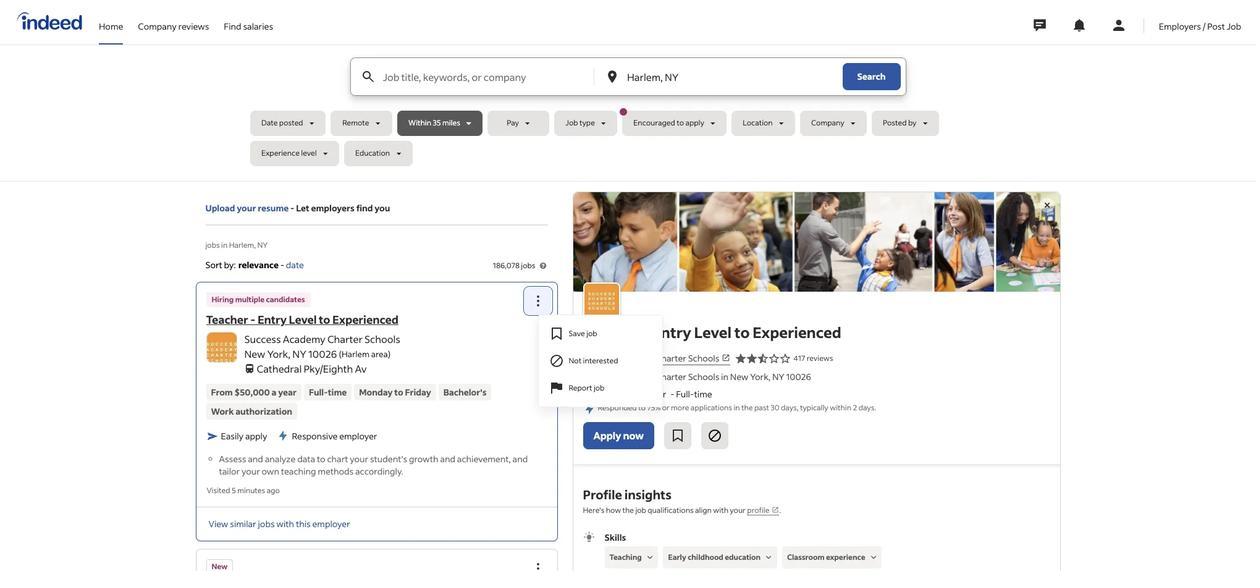 Task type: locate. For each thing, give the bounding box(es) containing it.
teacher - entry level to experienced down candidates
[[206, 312, 399, 327]]

similar
[[230, 518, 256, 530]]

teacher - entry level to experienced group
[[525, 288, 663, 408]]

417 reviews
[[794, 354, 834, 363]]

0 vertical spatial academy
[[283, 333, 326, 346]]

1 horizontal spatial full-
[[677, 388, 695, 400]]

with left this
[[277, 518, 294, 530]]

year up 75%
[[649, 388, 667, 400]]

0 vertical spatial apply
[[686, 118, 705, 128]]

with right align
[[714, 506, 729, 515]]

0 horizontal spatial missing qualification image
[[764, 552, 775, 563]]

success for in
[[583, 371, 615, 383]]

schools
[[365, 333, 401, 346], [689, 352, 720, 364], [689, 371, 720, 383]]

1 vertical spatial academy
[[617, 352, 654, 364]]

0 vertical spatial york,
[[267, 348, 291, 361]]

schools for 10026
[[365, 333, 401, 346]]

classroom experience button
[[783, 547, 883, 569]]

0 vertical spatial schools
[[365, 333, 401, 346]]

time up applications
[[695, 388, 713, 400]]

a up authorization
[[272, 387, 277, 398]]

to inside assess and analyze data to chart your student's growth and achievement, and tailor your own teaching methods accordingly.
[[317, 453, 326, 465]]

ago
[[267, 486, 280, 495]]

missing qualification image for classroom experience
[[868, 552, 880, 563]]

0 vertical spatial in
[[221, 241, 228, 250]]

missing qualification image inside "early childhood education" button
[[764, 552, 775, 563]]

monday to friday
[[359, 387, 431, 398]]

to inside dropdown button
[[677, 118, 685, 128]]

10026 inside 'success academy charter schools new york, ny 10026 ( harlem area )'
[[309, 348, 337, 361]]

10026
[[309, 348, 337, 361], [787, 371, 812, 383]]

1 vertical spatial york,
[[751, 371, 771, 383]]

0 horizontal spatial with
[[277, 518, 294, 530]]

0 horizontal spatial york,
[[267, 348, 291, 361]]

company inside popup button
[[812, 118, 845, 128]]

apply right the encouraged
[[686, 118, 705, 128]]

- left let
[[291, 202, 295, 214]]

2 horizontal spatial and
[[513, 453, 528, 465]]

0 horizontal spatial company
[[138, 20, 177, 32]]

0 horizontal spatial a
[[272, 387, 277, 398]]

1 vertical spatial apply
[[245, 430, 267, 442]]

2 missing qualification image from the left
[[868, 552, 880, 563]]

1 horizontal spatial a
[[643, 388, 648, 400]]

transit information image
[[245, 362, 254, 374]]

posted by button
[[872, 111, 940, 136]]

schools up area
[[365, 333, 401, 346]]

upload your resume link
[[206, 202, 289, 215]]

and up the own
[[248, 453, 263, 465]]

by:
[[224, 259, 236, 271]]

0 horizontal spatial $50,000
[[235, 387, 270, 398]]

employer
[[340, 431, 377, 442], [313, 518, 350, 530]]

- up success academy charter schools
[[643, 323, 650, 342]]

2 horizontal spatial new
[[731, 371, 749, 383]]

success up transit information icon
[[245, 333, 281, 346]]

from up work
[[211, 387, 233, 398]]

full-time
[[309, 387, 347, 398]]

new down 2.5 out of 5 stars. link to 417 company reviews (opens in a new tab) image
[[731, 371, 749, 383]]

job right report
[[594, 384, 605, 393]]

2 vertical spatial charter
[[656, 371, 687, 383]]

Edit location text field
[[625, 58, 818, 95]]

0 horizontal spatial 10026
[[309, 348, 337, 361]]

1 vertical spatial ny
[[293, 348, 307, 361]]

to left 75%
[[639, 403, 646, 412]]

1 vertical spatial the
[[623, 506, 634, 515]]

1 vertical spatial reviews
[[807, 354, 834, 363]]

0 vertical spatial new
[[245, 348, 265, 361]]

success academy charter schools logo image
[[573, 192, 1061, 292], [583, 282, 620, 319]]

2 vertical spatial success
[[583, 371, 615, 383]]

employer up chart
[[340, 431, 377, 442]]

0 vertical spatial jobs
[[206, 241, 220, 250]]

1 vertical spatial 10026
[[787, 371, 812, 383]]

here's
[[583, 506, 605, 515]]

0 horizontal spatial full-
[[309, 387, 328, 398]]

2 vertical spatial ny
[[773, 371, 785, 383]]

1 horizontal spatial and
[[440, 453, 456, 465]]

to up 2.5 out of 5 stars. link to 417 company reviews (opens in a new tab) image
[[735, 323, 750, 342]]

from for from $50,000 a year
[[211, 387, 233, 398]]

1 horizontal spatial reviews
[[807, 354, 834, 363]]

visited 5 minutes ago
[[207, 486, 280, 495]]

upload
[[206, 202, 235, 214]]

1 vertical spatial schools
[[689, 352, 720, 364]]

0 vertical spatial the
[[742, 403, 753, 412]]

posted
[[884, 118, 907, 128]]

teaching
[[281, 466, 316, 478]]

None search field
[[250, 58, 1007, 171]]

report job button
[[539, 375, 662, 402]]

jobs right similar
[[258, 518, 275, 530]]

1 horizontal spatial new
[[245, 348, 265, 361]]

ny up cathedral pky/eighth av
[[293, 348, 307, 361]]

experience
[[261, 149, 300, 158]]

schools inside success academy charter schools link
[[689, 352, 720, 364]]

1 horizontal spatial in
[[722, 371, 729, 383]]

417
[[794, 354, 806, 363]]

york, down 2.5 out of 5 stars. link to 417 company reviews (opens in a new tab) image
[[751, 371, 771, 383]]

0 vertical spatial success
[[245, 333, 281, 346]]

apply
[[594, 429, 622, 442]]

to right the encouraged
[[677, 118, 685, 128]]

reviews left 'find'
[[178, 20, 209, 32]]

1 horizontal spatial ny
[[293, 348, 307, 361]]

and right achievement,
[[513, 453, 528, 465]]

apply now
[[594, 429, 644, 442]]

1 vertical spatial charter
[[656, 352, 687, 364]]

1 vertical spatial company
[[812, 118, 845, 128]]

2 vertical spatial in
[[734, 403, 740, 412]]

notifications unread count 0 image
[[1073, 18, 1087, 33]]

charter up success academy charter schools in new york, ny 10026
[[656, 352, 687, 364]]

0 vertical spatial employer
[[340, 431, 377, 442]]

close job details image
[[1040, 198, 1055, 213]]

2 vertical spatial new
[[212, 562, 228, 571]]

0 horizontal spatial job
[[566, 118, 578, 128]]

0 vertical spatial reviews
[[178, 20, 209, 32]]

1 horizontal spatial missing qualification image
[[868, 552, 880, 563]]

1 vertical spatial in
[[722, 371, 729, 383]]

1 missing qualification image from the left
[[764, 552, 775, 563]]

missing qualification image right the experience on the bottom of the page
[[868, 552, 880, 563]]

level up success academy charter schools in new york, ny 10026
[[695, 323, 732, 342]]

to right data
[[317, 453, 326, 465]]

10026 down 417
[[787, 371, 812, 383]]

0 horizontal spatial entry
[[258, 312, 287, 327]]

york, up cathedral
[[267, 348, 291, 361]]

experience level button
[[250, 141, 339, 166]]

job right post
[[1228, 20, 1242, 32]]

employer right this
[[313, 518, 350, 530]]

job left type
[[566, 118, 578, 128]]

charter inside 'success academy charter schools new york, ny 10026 ( harlem area )'
[[328, 333, 363, 346]]

0 vertical spatial 10026
[[309, 348, 337, 361]]

not interested button
[[539, 348, 662, 375]]

job right save
[[587, 329, 598, 338]]

0 horizontal spatial year
[[278, 387, 297, 398]]

1 horizontal spatial $50,000
[[606, 388, 641, 400]]

multiple
[[235, 295, 265, 304]]

missing qualification image right education on the bottom right of the page
[[764, 552, 775, 563]]

to up 'success academy charter schools new york, ny 10026 ( harlem area )'
[[319, 312, 330, 327]]

0 vertical spatial job
[[1228, 20, 1242, 32]]

from $50,000 a year
[[211, 387, 297, 398]]

jobs in harlem, ny
[[206, 241, 268, 250]]

in up responded to 75% or more applications in the past 30 days, typically within 2 days.
[[722, 371, 729, 383]]

entry up success academy charter schools link
[[653, 323, 692, 342]]

job type
[[566, 118, 595, 128]]

charter up (
[[328, 333, 363, 346]]

year down cathedral
[[278, 387, 297, 398]]

upload your resume - let employers find you
[[206, 202, 390, 214]]

reviews
[[178, 20, 209, 32], [807, 354, 834, 363]]

with
[[714, 506, 729, 515], [277, 518, 294, 530]]

responded to 75% or more applications in the past 30 days, typically within 2 days.
[[598, 403, 877, 412]]

your
[[237, 202, 256, 214], [350, 453, 369, 465], [242, 466, 260, 478], [730, 506, 746, 515]]

report
[[569, 384, 593, 393]]

the left past
[[742, 403, 753, 412]]

harlem
[[342, 349, 370, 359]]

time down the "pky/eighth"
[[328, 387, 347, 398]]

easily
[[221, 430, 244, 442]]

academy inside 'success academy charter schools new york, ny 10026 ( harlem area )'
[[283, 333, 326, 346]]

1 horizontal spatial with
[[714, 506, 729, 515]]

1 horizontal spatial time
[[695, 388, 713, 400]]

apply right 'easily'
[[245, 430, 267, 442]]

monday
[[359, 387, 393, 398]]

1 horizontal spatial apply
[[686, 118, 705, 128]]

0 vertical spatial job
[[587, 329, 598, 338]]

apply inside dropdown button
[[686, 118, 705, 128]]

not interested image
[[708, 428, 723, 443]]

1 vertical spatial job
[[566, 118, 578, 128]]

in
[[221, 241, 228, 250], [722, 371, 729, 383], [734, 403, 740, 412]]

entry down candidates
[[258, 312, 287, 327]]

data
[[297, 453, 315, 465]]

early childhood education
[[669, 553, 761, 562]]

-
[[291, 202, 295, 214], [281, 259, 284, 271], [251, 312, 256, 327], [643, 323, 650, 342], [671, 388, 675, 400]]

analyze
[[265, 453, 296, 465]]

)
[[388, 349, 391, 359]]

success down interested
[[583, 371, 615, 383]]

job for report job
[[594, 384, 605, 393]]

missing qualification image
[[645, 552, 656, 563]]

1 vertical spatial jobs
[[521, 261, 536, 270]]

success academy charter schools in new york, ny 10026
[[583, 371, 812, 383]]

0 horizontal spatial level
[[289, 312, 317, 327]]

new up transit information icon
[[245, 348, 265, 361]]

full- down cathedral pky/eighth av
[[309, 387, 328, 398]]

early childhood education button
[[664, 547, 778, 569]]

ny down 2.5 out of 5 stars. link to 417 company reviews (opens in a new tab) image
[[773, 371, 785, 383]]

entry
[[258, 312, 287, 327], [653, 323, 692, 342]]

job inside dropdown button
[[566, 118, 578, 128]]

2.5 out of 5 stars. link to 417 company reviews (opens in a new tab) image
[[736, 351, 792, 366]]

0 vertical spatial company
[[138, 20, 177, 32]]

jobs left help icon
[[521, 261, 536, 270]]

jobs up sort
[[206, 241, 220, 250]]

more
[[672, 403, 690, 412]]

experienced up 417
[[753, 323, 842, 342]]

ny right harlem,
[[257, 241, 268, 250]]

0 vertical spatial with
[[714, 506, 729, 515]]

new inside 'success academy charter schools new york, ny 10026 ( harlem area )'
[[245, 348, 265, 361]]

schools inside 'success academy charter schools new york, ny 10026 ( harlem area )'
[[365, 333, 401, 346]]

0 vertical spatial charter
[[328, 333, 363, 346]]

a
[[272, 387, 277, 398], [643, 388, 648, 400]]

schools up applications
[[689, 371, 720, 383]]

view similar jobs with this employer
[[209, 518, 350, 530]]

10026 up the "pky/eighth"
[[309, 348, 337, 361]]

success academy charter schools link
[[583, 352, 731, 365]]

apply
[[686, 118, 705, 128], [245, 430, 267, 442]]

- down the multiple
[[251, 312, 256, 327]]

and right growth
[[440, 453, 456, 465]]

2 vertical spatial schools
[[689, 371, 720, 383]]

from
[[211, 387, 233, 398], [583, 388, 604, 400]]

save
[[569, 329, 585, 338]]

in left past
[[734, 403, 740, 412]]

location button
[[732, 111, 796, 136]]

new down the "view"
[[212, 562, 228, 571]]

$50,000 up the responded
[[606, 388, 641, 400]]

date posted button
[[250, 111, 326, 136]]

reviews right 417
[[807, 354, 834, 363]]

1 vertical spatial with
[[277, 518, 294, 530]]

level down candidates
[[289, 312, 317, 327]]

how
[[606, 506, 621, 515]]

date posted
[[261, 118, 303, 128]]

$50,000 up work authorization
[[235, 387, 270, 398]]

reviews for 417 reviews
[[807, 354, 834, 363]]

type
[[580, 118, 595, 128]]

teacher down hiring
[[206, 312, 248, 327]]

success right not
[[583, 352, 615, 364]]

missing qualification image inside classroom experience button
[[868, 552, 880, 563]]

in left harlem,
[[221, 241, 228, 250]]

1 horizontal spatial from
[[583, 388, 604, 400]]

assess and analyze data to chart your student's growth and achievement, and tailor your own teaching methods accordingly.
[[219, 453, 528, 478]]

employers
[[311, 202, 355, 214]]

find salaries link
[[224, 0, 273, 42]]

search: Job title, keywords, or company text field
[[381, 58, 594, 95]]

job for save job
[[587, 329, 598, 338]]

messages unread count 0 image
[[1032, 13, 1049, 38]]

- left "date" link
[[281, 259, 284, 271]]

own
[[262, 466, 279, 478]]

teacher up interested
[[583, 323, 640, 342]]

job
[[587, 329, 598, 338], [594, 384, 605, 393], [636, 506, 647, 515]]

1 horizontal spatial company
[[812, 118, 845, 128]]

education
[[356, 149, 390, 158]]

experienced up harlem at the left bottom of page
[[333, 312, 399, 327]]

a up 75%
[[643, 388, 648, 400]]

0 horizontal spatial and
[[248, 453, 263, 465]]

2 vertical spatial academy
[[617, 371, 654, 383]]

charter down success academy charter schools link
[[656, 371, 687, 383]]

from up the responded
[[583, 388, 604, 400]]

0 horizontal spatial ny
[[257, 241, 268, 250]]

your left profile
[[730, 506, 746, 515]]

employers
[[1160, 20, 1202, 32]]

the right how
[[623, 506, 634, 515]]

student's
[[370, 453, 408, 465]]

teacher - entry level to experienced up success academy charter schools in new york, ny 10026
[[583, 323, 842, 342]]

full- up more
[[677, 388, 695, 400]]

schools up success academy charter schools in new york, ny 10026
[[689, 352, 720, 364]]

education
[[725, 553, 761, 562]]

0 horizontal spatial from
[[211, 387, 233, 398]]

success inside 'success academy charter schools new york, ny 10026 ( harlem area )'
[[245, 333, 281, 346]]

1 horizontal spatial jobs
[[258, 518, 275, 530]]

your right chart
[[350, 453, 369, 465]]

missing qualification image
[[764, 552, 775, 563], [868, 552, 880, 563]]

academy
[[283, 333, 326, 346], [617, 352, 654, 364], [617, 371, 654, 383]]

days.
[[859, 403, 877, 412]]

0 horizontal spatial reviews
[[178, 20, 209, 32]]

1 horizontal spatial year
[[649, 388, 667, 400]]

date link
[[286, 259, 304, 271]]

ny
[[257, 241, 268, 250], [293, 348, 307, 361], [773, 371, 785, 383]]

job down insights
[[636, 506, 647, 515]]

account image
[[1112, 18, 1127, 33]]

teaching button
[[605, 547, 659, 569]]

1 vertical spatial job
[[594, 384, 605, 393]]



Task type: vqa. For each thing, say whether or not it's contained in the screenshot.
'Company' in 'Company reviews' Link
yes



Task type: describe. For each thing, give the bounding box(es) containing it.
profile
[[583, 487, 623, 503]]

salaries
[[243, 20, 273, 32]]

responsive employer
[[292, 431, 377, 442]]

apply now button
[[583, 422, 655, 450]]

/
[[1204, 20, 1206, 32]]

minutes
[[238, 486, 265, 495]]

1 horizontal spatial teacher
[[583, 323, 640, 342]]

1 horizontal spatial teacher - entry level to experienced
[[583, 323, 842, 342]]

1 vertical spatial employer
[[313, 518, 350, 530]]

you
[[375, 202, 390, 214]]

methods
[[318, 466, 354, 478]]

level
[[301, 149, 317, 158]]

1 horizontal spatial 10026
[[787, 371, 812, 383]]

missing qualification image for early childhood education
[[764, 552, 775, 563]]

friday
[[405, 387, 431, 398]]

insights
[[625, 487, 672, 503]]

education button
[[344, 141, 413, 166]]

0 horizontal spatial teacher - entry level to experienced
[[206, 312, 399, 327]]

hiring
[[212, 295, 234, 304]]

applications
[[691, 403, 733, 412]]

schools for ny
[[689, 371, 720, 383]]

1 horizontal spatial level
[[695, 323, 732, 342]]

responded
[[598, 403, 637, 412]]

0 horizontal spatial new
[[212, 562, 228, 571]]

help icon image
[[538, 261, 548, 271]]

relevance
[[238, 259, 279, 271]]

year for from $50,000 a year
[[278, 387, 297, 398]]

2 horizontal spatial in
[[734, 403, 740, 412]]

success academy charter schools new york, ny 10026 ( harlem area )
[[245, 333, 401, 361]]

2 and from the left
[[440, 453, 456, 465]]

typically
[[801, 403, 829, 412]]

home
[[99, 20, 123, 32]]

0 horizontal spatial teacher
[[206, 312, 248, 327]]

job type button
[[555, 111, 618, 136]]

a for from $50,000 a year
[[272, 387, 277, 398]]

early
[[669, 553, 687, 562]]

report job
[[569, 384, 605, 393]]

save job
[[569, 329, 598, 338]]

sort by: relevance - date
[[206, 259, 304, 271]]

growth
[[409, 453, 439, 465]]

accordingly.
[[356, 466, 404, 478]]

not interested
[[569, 356, 619, 366]]

job actions menu is collapsed image
[[531, 561, 546, 571]]

by
[[909, 118, 917, 128]]

your right upload at the top left of the page
[[237, 202, 256, 214]]

classroom experience
[[788, 553, 866, 562]]

company logo image
[[202, 333, 241, 372]]

encouraged
[[634, 118, 676, 128]]

find salaries
[[224, 20, 273, 32]]

academy for in
[[617, 371, 654, 383]]

chart
[[327, 453, 348, 465]]

employers / post job
[[1160, 20, 1242, 32]]

area
[[371, 349, 388, 359]]

employers / post job link
[[1160, 0, 1242, 42]]

success for new
[[245, 333, 281, 346]]

authorization
[[236, 406, 293, 418]]

3 and from the left
[[513, 453, 528, 465]]

0 horizontal spatial in
[[221, 241, 228, 250]]

$50,000 for from $50,000 a year
[[235, 387, 270, 398]]

0 horizontal spatial the
[[623, 506, 634, 515]]

childhood
[[688, 553, 724, 562]]

achievement,
[[457, 453, 511, 465]]

none search field containing search
[[250, 58, 1007, 171]]

date
[[286, 259, 304, 271]]

from for from $50,000 a year - full-time
[[583, 388, 604, 400]]

academy for new
[[283, 333, 326, 346]]

reviews for company reviews
[[178, 20, 209, 32]]

posted by
[[884, 118, 917, 128]]

35
[[433, 118, 441, 128]]

pay
[[507, 118, 519, 128]]

visited
[[207, 486, 230, 495]]

let
[[296, 202, 310, 214]]

search
[[858, 70, 886, 82]]

1 horizontal spatial experienced
[[753, 323, 842, 342]]

2 vertical spatial job
[[636, 506, 647, 515]]

0 horizontal spatial experienced
[[333, 312, 399, 327]]

$50,000 for from $50,000 a year - full-time
[[606, 388, 641, 400]]

posted
[[279, 118, 303, 128]]

save this job image
[[671, 428, 686, 443]]

not
[[569, 356, 582, 366]]

1 horizontal spatial entry
[[653, 323, 692, 342]]

1 vertical spatial new
[[731, 371, 749, 383]]

1 horizontal spatial the
[[742, 403, 753, 412]]

past
[[755, 403, 770, 412]]

company for company
[[812, 118, 845, 128]]

qualifications
[[648, 506, 694, 515]]

2 vertical spatial jobs
[[258, 518, 275, 530]]

year for from $50,000 a year - full-time
[[649, 388, 667, 400]]

0 horizontal spatial time
[[328, 387, 347, 398]]

a for from $50,000 a year - full-time
[[643, 388, 648, 400]]

hiring multiple candidates
[[212, 295, 305, 304]]

within 35 miles button
[[398, 111, 483, 136]]

pay button
[[488, 111, 550, 136]]

av
[[355, 363, 367, 376]]

save job button
[[539, 320, 662, 348]]

0 vertical spatial ny
[[257, 241, 268, 250]]

interested
[[583, 356, 619, 366]]

company for company reviews
[[138, 20, 177, 32]]

within
[[409, 118, 432, 128]]

profile
[[748, 506, 770, 515]]

sort
[[206, 259, 222, 271]]

harlem,
[[229, 241, 256, 250]]

0 horizontal spatial apply
[[245, 430, 267, 442]]

encouraged to apply button
[[620, 108, 727, 136]]

location
[[743, 118, 773, 128]]

york, inside 'success academy charter schools new york, ny 10026 ( harlem area )'
[[267, 348, 291, 361]]

classroom
[[788, 553, 825, 562]]

miles
[[443, 118, 461, 128]]

1 horizontal spatial york,
[[751, 371, 771, 383]]

job actions image
[[531, 294, 546, 309]]

to left friday
[[395, 387, 404, 398]]

- up more
[[671, 388, 675, 400]]

(
[[339, 349, 342, 359]]

success academy charter schools
[[583, 352, 720, 364]]

1 and from the left
[[248, 453, 263, 465]]

assess
[[219, 453, 246, 465]]

work
[[211, 406, 234, 418]]

date
[[261, 118, 278, 128]]

charter for new
[[656, 371, 687, 383]]

your up "minutes"
[[242, 466, 260, 478]]

1 horizontal spatial job
[[1228, 20, 1242, 32]]

profile insights
[[583, 487, 672, 503]]

search button
[[843, 63, 901, 90]]

2 horizontal spatial jobs
[[521, 261, 536, 270]]

186,078 jobs
[[493, 261, 536, 270]]

align
[[696, 506, 712, 515]]

find
[[357, 202, 373, 214]]

1 vertical spatial success
[[583, 352, 615, 364]]

remote
[[343, 118, 369, 128]]

teaching
[[610, 553, 642, 562]]

2 horizontal spatial ny
[[773, 371, 785, 383]]

now
[[624, 429, 644, 442]]

teacher - entry level to experienced button
[[206, 312, 399, 327]]

within 35 miles
[[409, 118, 461, 128]]

ny inside 'success academy charter schools new york, ny 10026 ( harlem area )'
[[293, 348, 307, 361]]

186,078
[[493, 261, 520, 270]]

company reviews link
[[138, 0, 209, 42]]

charter for york,
[[328, 333, 363, 346]]

0 horizontal spatial jobs
[[206, 241, 220, 250]]



